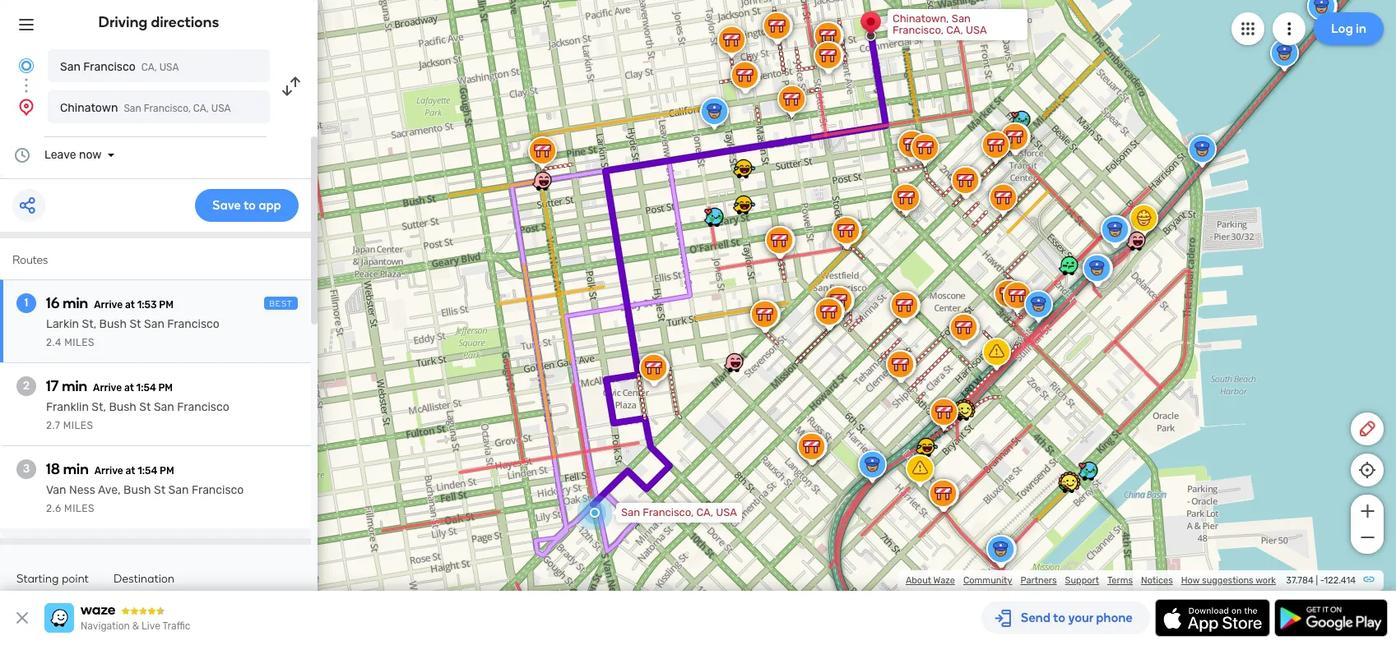 Task type: vqa. For each thing, say whether or not it's contained in the screenshot.
miles
yes



Task type: describe. For each thing, give the bounding box(es) containing it.
2 vertical spatial francisco,
[[643, 507, 694, 519]]

suggestions
[[1202, 576, 1253, 587]]

live
[[142, 621, 160, 633]]

link image
[[1362, 573, 1375, 587]]

community link
[[963, 576, 1012, 587]]

ness
[[69, 484, 95, 498]]

2
[[23, 379, 30, 393]]

bush inside van ness ave, bush st san francisco 2.6 miles
[[123, 484, 151, 498]]

st inside van ness ave, bush st san francisco 2.6 miles
[[154, 484, 165, 498]]

san francisco ca, usa
[[60, 60, 179, 74]]

at for 17 min
[[124, 383, 134, 394]]

2.6
[[46, 503, 61, 515]]

16 min arrive at 1:53 pm
[[46, 295, 173, 313]]

st for 16 min
[[129, 318, 141, 332]]

arrive for 18 min
[[94, 466, 123, 477]]

support link
[[1065, 576, 1099, 587]]

ave,
[[98, 484, 121, 498]]

chinatown san francisco, ca, usa
[[60, 101, 231, 115]]

2.4
[[46, 337, 62, 349]]

at for 18 min
[[125, 466, 135, 477]]

destination button
[[114, 573, 175, 600]]

francisco, for chinatown,
[[893, 24, 944, 36]]

franklin st, bush st san francisco 2.7 miles
[[46, 401, 229, 432]]

1:53
[[137, 299, 157, 311]]

about
[[906, 576, 931, 587]]

driving directions
[[98, 13, 219, 31]]

terms link
[[1107, 576, 1133, 587]]

bush for 17 min
[[109, 401, 136, 415]]

pm for 17 min
[[158, 383, 173, 394]]

min for 17 min
[[62, 378, 87, 396]]

current location image
[[16, 56, 36, 76]]

ca, inside san francisco ca, usa
[[141, 62, 157, 73]]

st, for 17 min
[[92, 401, 106, 415]]

min for 16 min
[[63, 295, 88, 313]]

francisco inside franklin st, bush st san francisco 2.7 miles
[[177, 401, 229, 415]]

ca, inside chinatown, san francisco, ca, usa
[[946, 24, 963, 36]]

ca, inside chinatown san francisco, ca, usa
[[193, 103, 209, 114]]

driving
[[98, 13, 148, 31]]

bush for 16 min
[[99, 318, 127, 332]]

&
[[132, 621, 139, 633]]

x image
[[12, 609, 32, 628]]

miles for 16 min
[[64, 337, 95, 349]]

van
[[46, 484, 66, 498]]

2.7
[[46, 420, 60, 432]]

community
[[963, 576, 1012, 587]]

starting point
[[16, 573, 89, 587]]

st, for 16 min
[[82, 318, 96, 332]]

starting
[[16, 573, 59, 587]]

pm for 16 min
[[159, 299, 173, 311]]

1:54 for 18 min
[[138, 466, 157, 477]]

17 min arrive at 1:54 pm
[[46, 378, 173, 396]]

waze
[[933, 576, 955, 587]]

3
[[23, 462, 30, 476]]

navigation
[[81, 621, 130, 633]]

zoom in image
[[1357, 502, 1378, 522]]

directions
[[151, 13, 219, 31]]

chinatown, san francisco, ca, usa
[[893, 12, 987, 36]]

37.784
[[1286, 576, 1314, 587]]

chinatown,
[[893, 12, 949, 25]]



Task type: locate. For each thing, give the bounding box(es) containing it.
miles inside van ness ave, bush st san francisco 2.6 miles
[[64, 503, 95, 515]]

bush inside franklin st, bush st san francisco 2.7 miles
[[109, 401, 136, 415]]

arrive up franklin st, bush st san francisco 2.7 miles
[[93, 383, 122, 394]]

miles for 17 min
[[63, 420, 93, 432]]

st right ave,
[[154, 484, 165, 498]]

arrive for 16 min
[[94, 299, 123, 311]]

1 vertical spatial at
[[124, 383, 134, 394]]

0 vertical spatial at
[[125, 299, 135, 311]]

0 horizontal spatial francisco,
[[144, 103, 191, 114]]

0 vertical spatial min
[[63, 295, 88, 313]]

122.414
[[1324, 576, 1356, 587]]

terms
[[1107, 576, 1133, 587]]

san inside chinatown, san francisco, ca, usa
[[952, 12, 971, 25]]

traffic
[[162, 621, 190, 633]]

pencil image
[[1357, 420, 1377, 439]]

1 vertical spatial francisco,
[[144, 103, 191, 114]]

st,
[[82, 318, 96, 332], [92, 401, 106, 415]]

usa inside san francisco ca, usa
[[159, 62, 179, 73]]

bush down 16 min arrive at 1:53 pm
[[99, 318, 127, 332]]

min right 16
[[63, 295, 88, 313]]

francisco
[[83, 60, 136, 74], [167, 318, 219, 332], [177, 401, 229, 415], [192, 484, 244, 498]]

san inside van ness ave, bush st san francisco 2.6 miles
[[168, 484, 189, 498]]

work
[[1255, 576, 1276, 587]]

1 vertical spatial st,
[[92, 401, 106, 415]]

pm up van ness ave, bush st san francisco 2.6 miles
[[160, 466, 174, 477]]

larkin
[[46, 318, 79, 332]]

1 vertical spatial st
[[139, 401, 151, 415]]

franklin
[[46, 401, 89, 415]]

0 vertical spatial bush
[[99, 318, 127, 332]]

leave
[[44, 148, 76, 162]]

16
[[46, 295, 60, 313]]

francisco inside larkin st, bush st san francisco 2.4 miles
[[167, 318, 219, 332]]

san inside larkin st, bush st san francisco 2.4 miles
[[144, 318, 164, 332]]

1:54 inside the 17 min arrive at 1:54 pm
[[136, 383, 156, 394]]

francisco, inside chinatown, san francisco, ca, usa
[[893, 24, 944, 36]]

0 vertical spatial francisco,
[[893, 24, 944, 36]]

san francisco, ca, usa
[[621, 507, 737, 519]]

at up franklin st, bush st san francisco 2.7 miles
[[124, 383, 134, 394]]

at for 16 min
[[125, 299, 135, 311]]

bush down the 17 min arrive at 1:54 pm
[[109, 401, 136, 415]]

2 vertical spatial at
[[125, 466, 135, 477]]

support
[[1065, 576, 1099, 587]]

at inside 18 min arrive at 1:54 pm
[[125, 466, 135, 477]]

usa
[[966, 24, 987, 36], [159, 62, 179, 73], [211, 103, 231, 114], [716, 507, 737, 519]]

pm inside 18 min arrive at 1:54 pm
[[160, 466, 174, 477]]

usa inside chinatown san francisco, ca, usa
[[211, 103, 231, 114]]

st, down the 17 min arrive at 1:54 pm
[[92, 401, 106, 415]]

francisco, for chinatown
[[144, 103, 191, 114]]

1:54 up franklin st, bush st san francisco 2.7 miles
[[136, 383, 156, 394]]

san inside franklin st, bush st san francisco 2.7 miles
[[154, 401, 174, 415]]

18 min arrive at 1:54 pm
[[46, 461, 174, 479]]

about waze community partners support terms notices how suggestions work
[[906, 576, 1276, 587]]

0 vertical spatial st
[[129, 318, 141, 332]]

1:54
[[136, 383, 156, 394], [138, 466, 157, 477]]

clock image
[[12, 146, 32, 165]]

bush right ave,
[[123, 484, 151, 498]]

usa inside chinatown, san francisco, ca, usa
[[966, 24, 987, 36]]

bush
[[99, 318, 127, 332], [109, 401, 136, 415], [123, 484, 151, 498]]

bush inside larkin st, bush st san francisco 2.4 miles
[[99, 318, 127, 332]]

min up ness
[[63, 461, 89, 479]]

1
[[24, 296, 28, 310]]

miles down ness
[[64, 503, 95, 515]]

how suggestions work link
[[1181, 576, 1276, 587]]

1:54 for 17 min
[[136, 383, 156, 394]]

min
[[63, 295, 88, 313], [62, 378, 87, 396], [63, 461, 89, 479]]

leave now
[[44, 148, 102, 162]]

pm up franklin st, bush st san francisco 2.7 miles
[[158, 383, 173, 394]]

at left 1:53 on the top
[[125, 299, 135, 311]]

at inside the 17 min arrive at 1:54 pm
[[124, 383, 134, 394]]

st for 17 min
[[139, 401, 151, 415]]

pm inside the 17 min arrive at 1:54 pm
[[158, 383, 173, 394]]

2 vertical spatial miles
[[64, 503, 95, 515]]

routes
[[12, 253, 48, 267]]

arrive
[[94, 299, 123, 311], [93, 383, 122, 394], [94, 466, 123, 477]]

pm right 1:53 on the top
[[159, 299, 173, 311]]

miles
[[64, 337, 95, 349], [63, 420, 93, 432], [64, 503, 95, 515]]

navigation & live traffic
[[81, 621, 190, 633]]

st down the 17 min arrive at 1:54 pm
[[139, 401, 151, 415]]

1:54 up van ness ave, bush st san francisco 2.6 miles
[[138, 466, 157, 477]]

van ness ave, bush st san francisco 2.6 miles
[[46, 484, 244, 515]]

2 vertical spatial min
[[63, 461, 89, 479]]

francisco, inside chinatown san francisco, ca, usa
[[144, 103, 191, 114]]

18
[[46, 461, 60, 479]]

0 vertical spatial pm
[[159, 299, 173, 311]]

arrive inside 16 min arrive at 1:53 pm
[[94, 299, 123, 311]]

min for 18 min
[[63, 461, 89, 479]]

1:54 inside 18 min arrive at 1:54 pm
[[138, 466, 157, 477]]

arrive up larkin st, bush st san francisco 2.4 miles
[[94, 299, 123, 311]]

point
[[62, 573, 89, 587]]

1 vertical spatial 1:54
[[138, 466, 157, 477]]

st inside larkin st, bush st san francisco 2.4 miles
[[129, 318, 141, 332]]

san
[[952, 12, 971, 25], [60, 60, 81, 74], [124, 103, 141, 114], [144, 318, 164, 332], [154, 401, 174, 415], [168, 484, 189, 498], [621, 507, 640, 519]]

0 vertical spatial 1:54
[[136, 383, 156, 394]]

min right 17
[[62, 378, 87, 396]]

2 vertical spatial bush
[[123, 484, 151, 498]]

|
[[1316, 576, 1318, 587]]

miles inside larkin st, bush st san francisco 2.4 miles
[[64, 337, 95, 349]]

st, inside larkin st, bush st san francisco 2.4 miles
[[82, 318, 96, 332]]

17
[[46, 378, 59, 396]]

1 horizontal spatial francisco,
[[643, 507, 694, 519]]

arrive inside the 17 min arrive at 1:54 pm
[[93, 383, 122, 394]]

37.784 | -122.414
[[1286, 576, 1356, 587]]

st, inside franklin st, bush st san francisco 2.7 miles
[[92, 401, 106, 415]]

2 horizontal spatial francisco,
[[893, 24, 944, 36]]

2 vertical spatial arrive
[[94, 466, 123, 477]]

miles down franklin
[[63, 420, 93, 432]]

arrive inside 18 min arrive at 1:54 pm
[[94, 466, 123, 477]]

pm for 18 min
[[160, 466, 174, 477]]

1 vertical spatial bush
[[109, 401, 136, 415]]

0 vertical spatial miles
[[64, 337, 95, 349]]

location image
[[16, 97, 36, 117]]

larkin st, bush st san francisco 2.4 miles
[[46, 318, 219, 349]]

at
[[125, 299, 135, 311], [124, 383, 134, 394], [125, 466, 135, 477]]

chinatown
[[60, 101, 118, 115]]

miles down larkin
[[64, 337, 95, 349]]

notices
[[1141, 576, 1173, 587]]

arrive up ave,
[[94, 466, 123, 477]]

1 vertical spatial pm
[[158, 383, 173, 394]]

now
[[79, 148, 102, 162]]

1 vertical spatial miles
[[63, 420, 93, 432]]

san inside chinatown san francisco, ca, usa
[[124, 103, 141, 114]]

pm inside 16 min arrive at 1:53 pm
[[159, 299, 173, 311]]

1 vertical spatial min
[[62, 378, 87, 396]]

how
[[1181, 576, 1200, 587]]

pm
[[159, 299, 173, 311], [158, 383, 173, 394], [160, 466, 174, 477]]

-
[[1320, 576, 1324, 587]]

partners
[[1020, 576, 1057, 587]]

zoom out image
[[1357, 528, 1378, 548]]

st, right larkin
[[82, 318, 96, 332]]

1 vertical spatial arrive
[[93, 383, 122, 394]]

arrive for 17 min
[[93, 383, 122, 394]]

partners link
[[1020, 576, 1057, 587]]

0 vertical spatial arrive
[[94, 299, 123, 311]]

destination
[[114, 573, 175, 587]]

2 vertical spatial st
[[154, 484, 165, 498]]

francisco,
[[893, 24, 944, 36], [144, 103, 191, 114], [643, 507, 694, 519]]

at up van ness ave, bush st san francisco 2.6 miles
[[125, 466, 135, 477]]

notices link
[[1141, 576, 1173, 587]]

0 vertical spatial st,
[[82, 318, 96, 332]]

best
[[269, 299, 293, 309]]

starting point button
[[16, 573, 89, 598]]

francisco inside van ness ave, bush st san francisco 2.6 miles
[[192, 484, 244, 498]]

miles inside franklin st, bush st san francisco 2.7 miles
[[63, 420, 93, 432]]

at inside 16 min arrive at 1:53 pm
[[125, 299, 135, 311]]

ca,
[[946, 24, 963, 36], [141, 62, 157, 73], [193, 103, 209, 114], [696, 507, 713, 519]]

st inside franklin st, bush st san francisco 2.7 miles
[[139, 401, 151, 415]]

about waze link
[[906, 576, 955, 587]]

st down 1:53 on the top
[[129, 318, 141, 332]]

st
[[129, 318, 141, 332], [139, 401, 151, 415], [154, 484, 165, 498]]

2 vertical spatial pm
[[160, 466, 174, 477]]



